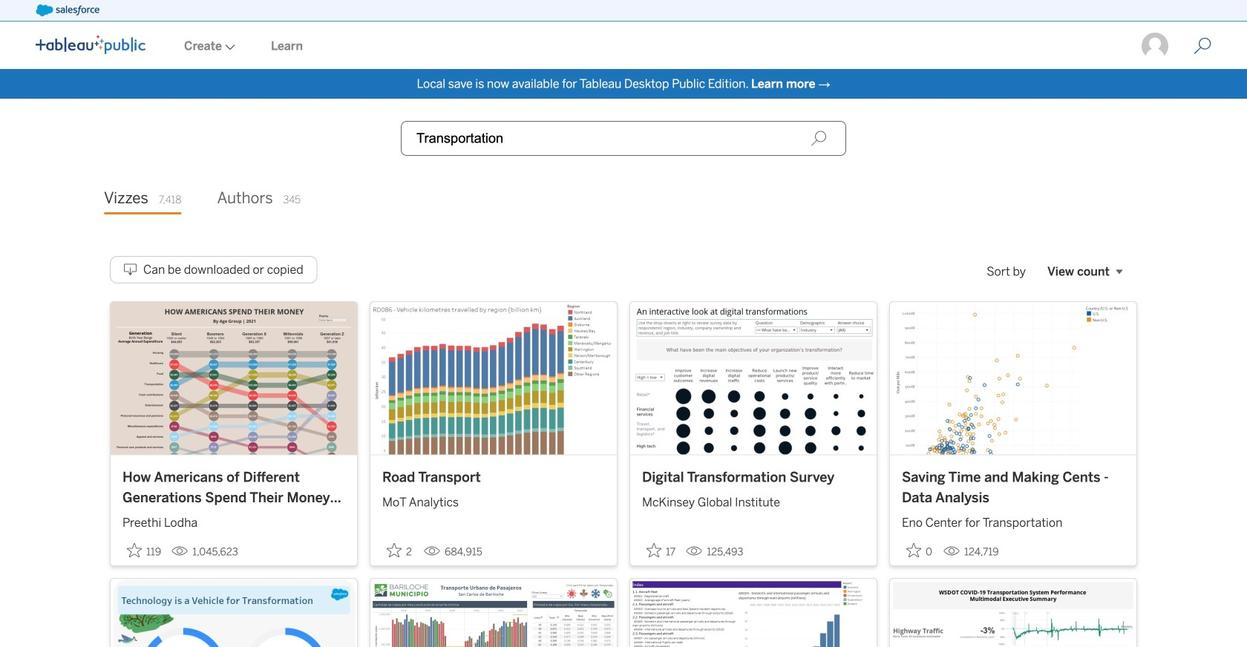 Task type: locate. For each thing, give the bounding box(es) containing it.
go to search image
[[1176, 37, 1230, 55]]

1 workbook thumbnail image from the left
[[111, 302, 357, 455]]

workbook thumbnail image for first add favorite button from the left
[[111, 302, 357, 455]]

Add Favorite button
[[123, 539, 166, 563], [383, 539, 418, 563], [642, 539, 680, 563], [902, 539, 938, 563]]

logo image
[[36, 35, 146, 54]]

2 add favorite image from the left
[[387, 543, 402, 558]]

1 horizontal spatial add favorite image
[[387, 543, 402, 558]]

3 workbook thumbnail image from the left
[[631, 302, 877, 455]]

1 add favorite image from the left
[[127, 543, 142, 558]]

2 horizontal spatial add favorite image
[[647, 543, 662, 558]]

workbook thumbnail image for third add favorite button from the right
[[371, 302, 617, 455]]

workbook thumbnail image for 2nd add favorite button from right
[[631, 302, 877, 455]]

2 workbook thumbnail image from the left
[[371, 302, 617, 455]]

search image
[[811, 130, 827, 147]]

add favorite image
[[127, 543, 142, 558], [387, 543, 402, 558], [647, 543, 662, 558]]

tara.schultz image
[[1141, 31, 1171, 61]]

4 workbook thumbnail image from the left
[[891, 302, 1137, 455]]

create image
[[222, 44, 235, 50]]

0 horizontal spatial add favorite image
[[127, 543, 142, 558]]

workbook thumbnail image
[[111, 302, 357, 455], [371, 302, 617, 455], [631, 302, 877, 455], [891, 302, 1137, 455]]



Task type: describe. For each thing, give the bounding box(es) containing it.
4 add favorite button from the left
[[902, 539, 938, 563]]

workbook thumbnail image for fourth add favorite button from the left
[[891, 302, 1137, 455]]

3 add favorite image from the left
[[647, 543, 662, 558]]

2 add favorite button from the left
[[383, 539, 418, 563]]

3 add favorite button from the left
[[642, 539, 680, 563]]

salesforce logo image
[[36, 4, 99, 16]]

Search input field
[[401, 121, 847, 156]]

1 add favorite button from the left
[[123, 539, 166, 563]]

add favorite image
[[907, 543, 922, 558]]



Task type: vqa. For each thing, say whether or not it's contained in the screenshot.
"create" Icon on the top
yes



